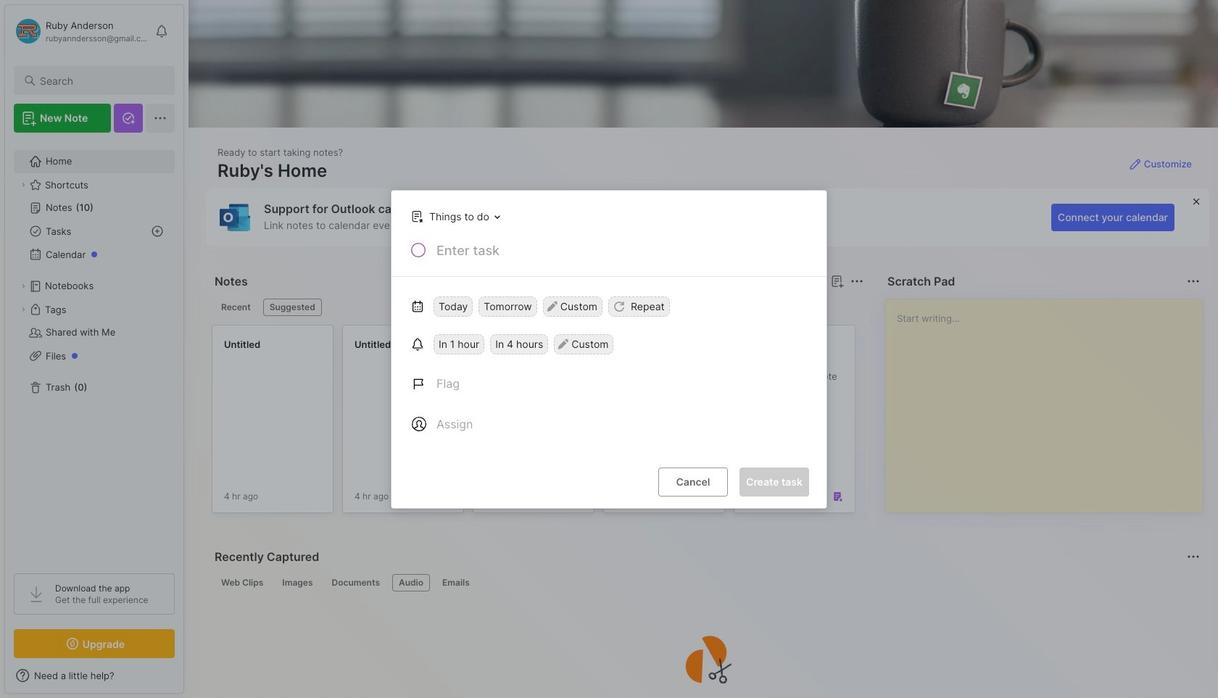 Task type: describe. For each thing, give the bounding box(es) containing it.
Enter task text field
[[435, 241, 810, 266]]

main element
[[0, 0, 189, 699]]

Go to note or move task field
[[404, 206, 506, 227]]

expand notebooks image
[[19, 282, 28, 291]]



Task type: vqa. For each thing, say whether or not it's contained in the screenshot.
Subscript 'image' at the right of the page
no



Task type: locate. For each thing, give the bounding box(es) containing it.
tree
[[5, 141, 184, 561]]

2 tab list from the top
[[215, 574, 1198, 592]]

expand tags image
[[19, 305, 28, 314]]

row group
[[212, 325, 1219, 522]]

tree inside main element
[[5, 141, 184, 561]]

Start writing… text field
[[897, 300, 1203, 501]]

none search field inside main element
[[40, 72, 162, 89]]

tab list
[[215, 299, 862, 316], [215, 574, 1198, 592]]

tab
[[215, 299, 257, 316], [263, 299, 322, 316], [215, 574, 270, 592], [276, 574, 320, 592], [325, 574, 387, 592], [392, 574, 430, 592], [436, 574, 476, 592]]

Search text field
[[40, 74, 162, 88]]

None search field
[[40, 72, 162, 89]]

0 vertical spatial tab list
[[215, 299, 862, 316]]

1 tab list from the top
[[215, 299, 862, 316]]

1 vertical spatial tab list
[[215, 574, 1198, 592]]



